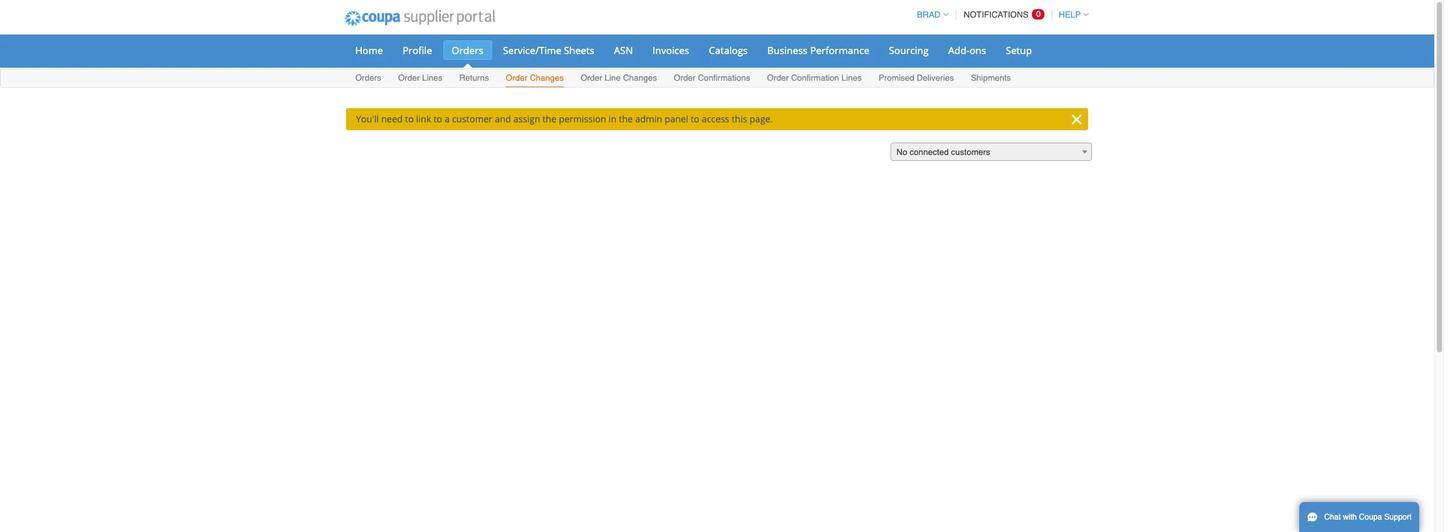 Task type: vqa. For each thing, say whether or not it's contained in the screenshot.
the leftmost "for"
no



Task type: locate. For each thing, give the bounding box(es) containing it.
1 to from the left
[[405, 113, 414, 125]]

1 the from the left
[[543, 113, 557, 125]]

order confirmation lines
[[767, 73, 862, 83]]

profile link
[[394, 40, 441, 60]]

service/time sheets link
[[495, 40, 603, 60]]

lines
[[422, 73, 443, 83], [842, 73, 862, 83]]

1 order from the left
[[398, 73, 420, 83]]

brad
[[917, 10, 941, 20]]

0 horizontal spatial orders
[[355, 73, 381, 83]]

customer
[[452, 113, 493, 125]]

order confirmation lines link
[[767, 70, 863, 87]]

order down business
[[767, 73, 789, 83]]

1 vertical spatial orders link
[[355, 70, 382, 87]]

lines inside "link"
[[842, 73, 862, 83]]

to left a at the top left of the page
[[434, 113, 442, 125]]

to
[[405, 113, 414, 125], [434, 113, 442, 125], [691, 113, 700, 125]]

help link
[[1053, 10, 1089, 20]]

1 horizontal spatial lines
[[842, 73, 862, 83]]

business performance
[[768, 44, 870, 57]]

to left link on the top left of page
[[405, 113, 414, 125]]

chat with coupa support
[[1325, 513, 1412, 522]]

you'll
[[356, 113, 379, 125]]

order changes link
[[505, 70, 565, 87]]

the
[[543, 113, 557, 125], [619, 113, 633, 125]]

order for order confirmations
[[674, 73, 696, 83]]

order inside "link"
[[767, 73, 789, 83]]

0 vertical spatial orders
[[452, 44, 484, 57]]

home
[[355, 44, 383, 57]]

0 horizontal spatial changes
[[530, 73, 564, 83]]

changes down service/time sheets link
[[530, 73, 564, 83]]

chat with coupa support button
[[1300, 503, 1420, 533]]

in
[[609, 113, 617, 125]]

0 horizontal spatial to
[[405, 113, 414, 125]]

order lines
[[398, 73, 443, 83]]

changes
[[530, 73, 564, 83], [623, 73, 657, 83]]

1 horizontal spatial the
[[619, 113, 633, 125]]

order lines link
[[398, 70, 443, 87]]

order down profile
[[398, 73, 420, 83]]

3 order from the left
[[581, 73, 603, 83]]

order for order line changes
[[581, 73, 603, 83]]

orders up returns
[[452, 44, 484, 57]]

0 horizontal spatial orders link
[[355, 70, 382, 87]]

order left line
[[581, 73, 603, 83]]

lines down performance at the top right of page
[[842, 73, 862, 83]]

shipments link
[[971, 70, 1012, 87]]

4 order from the left
[[674, 73, 696, 83]]

this
[[732, 113, 748, 125]]

navigation
[[912, 2, 1089, 27]]

and
[[495, 113, 511, 125]]

order down service/time
[[506, 73, 528, 83]]

access
[[702, 113, 730, 125]]

orders link up returns
[[443, 40, 492, 60]]

1 horizontal spatial orders
[[452, 44, 484, 57]]

changes right line
[[623, 73, 657, 83]]

sourcing link
[[881, 40, 938, 60]]

1 horizontal spatial to
[[434, 113, 442, 125]]

orders link down home link
[[355, 70, 382, 87]]

orders link
[[443, 40, 492, 60], [355, 70, 382, 87]]

order line changes link
[[580, 70, 658, 87]]

lines down profile "link"
[[422, 73, 443, 83]]

promised deliveries link
[[878, 70, 955, 87]]

1 horizontal spatial changes
[[623, 73, 657, 83]]

0 horizontal spatial lines
[[422, 73, 443, 83]]

add-ons link
[[940, 40, 995, 60]]

customers
[[951, 147, 991, 157]]

coupa supplier portal image
[[336, 2, 504, 35]]

to right 'panel'
[[691, 113, 700, 125]]

setup
[[1006, 44, 1032, 57]]

confirmations
[[698, 73, 750, 83]]

No connected customers field
[[891, 143, 1092, 162]]

ons
[[970, 44, 987, 57]]

orders
[[452, 44, 484, 57], [355, 73, 381, 83]]

1 horizontal spatial orders link
[[443, 40, 492, 60]]

sheets
[[564, 44, 595, 57]]

the right assign
[[543, 113, 557, 125]]

notifications
[[964, 10, 1029, 20]]

order for order lines
[[398, 73, 420, 83]]

0 vertical spatial orders link
[[443, 40, 492, 60]]

2 horizontal spatial to
[[691, 113, 700, 125]]

order confirmations link
[[673, 70, 751, 87]]

order
[[398, 73, 420, 83], [506, 73, 528, 83], [581, 73, 603, 83], [674, 73, 696, 83], [767, 73, 789, 83]]

2 lines from the left
[[842, 73, 862, 83]]

5 order from the left
[[767, 73, 789, 83]]

0 horizontal spatial the
[[543, 113, 557, 125]]

the right in
[[619, 113, 633, 125]]

line
[[605, 73, 621, 83]]

performance
[[810, 44, 870, 57]]

orders down home link
[[355, 73, 381, 83]]

2 order from the left
[[506, 73, 528, 83]]

order down invoices link
[[674, 73, 696, 83]]

with
[[1343, 513, 1357, 522]]

confirmation
[[791, 73, 839, 83]]



Task type: describe. For each thing, give the bounding box(es) containing it.
shipments
[[971, 73, 1011, 83]]

permission
[[559, 113, 606, 125]]

support
[[1385, 513, 1412, 522]]

order for order confirmation lines
[[767, 73, 789, 83]]

notifications 0
[[964, 9, 1041, 20]]

link
[[416, 113, 431, 125]]

sourcing
[[889, 44, 929, 57]]

order for order changes
[[506, 73, 528, 83]]

1 changes from the left
[[530, 73, 564, 83]]

3 to from the left
[[691, 113, 700, 125]]

no connected customers
[[897, 147, 991, 157]]

1 lines from the left
[[422, 73, 443, 83]]

service/time
[[503, 44, 562, 57]]

catalogs link
[[701, 40, 757, 60]]

need
[[381, 113, 403, 125]]

2 to from the left
[[434, 113, 442, 125]]

1 vertical spatial orders
[[355, 73, 381, 83]]

coupa
[[1360, 513, 1383, 522]]

asn link
[[606, 40, 642, 60]]

invoices
[[653, 44, 690, 57]]

business performance link
[[759, 40, 878, 60]]

2 the from the left
[[619, 113, 633, 125]]

admin
[[635, 113, 662, 125]]

order line changes
[[581, 73, 657, 83]]

service/time sheets
[[503, 44, 595, 57]]

asn
[[614, 44, 633, 57]]

2 changes from the left
[[623, 73, 657, 83]]

No connected customers text field
[[892, 143, 1092, 162]]

returns link
[[459, 70, 490, 87]]

page.
[[750, 113, 773, 125]]

chat
[[1325, 513, 1341, 522]]

0
[[1037, 9, 1041, 19]]

catalogs
[[709, 44, 748, 57]]

assign
[[514, 113, 540, 125]]

home link
[[347, 40, 392, 60]]

order confirmations
[[674, 73, 750, 83]]

a
[[445, 113, 450, 125]]

profile
[[403, 44, 432, 57]]

panel
[[665, 113, 689, 125]]

brad link
[[912, 10, 949, 20]]

invoices link
[[644, 40, 698, 60]]

add-
[[949, 44, 970, 57]]

setup link
[[998, 40, 1041, 60]]

order changes
[[506, 73, 564, 83]]

add-ons
[[949, 44, 987, 57]]

returns
[[459, 73, 489, 83]]

connected
[[910, 147, 949, 157]]

promised
[[879, 73, 915, 83]]

navigation containing notifications 0
[[912, 2, 1089, 27]]

promised deliveries
[[879, 73, 954, 83]]

you'll need to link to a customer and assign the permission in the admin panel to access this page.
[[356, 113, 773, 125]]

deliveries
[[917, 73, 954, 83]]

business
[[768, 44, 808, 57]]

no
[[897, 147, 908, 157]]

help
[[1059, 10, 1081, 20]]



